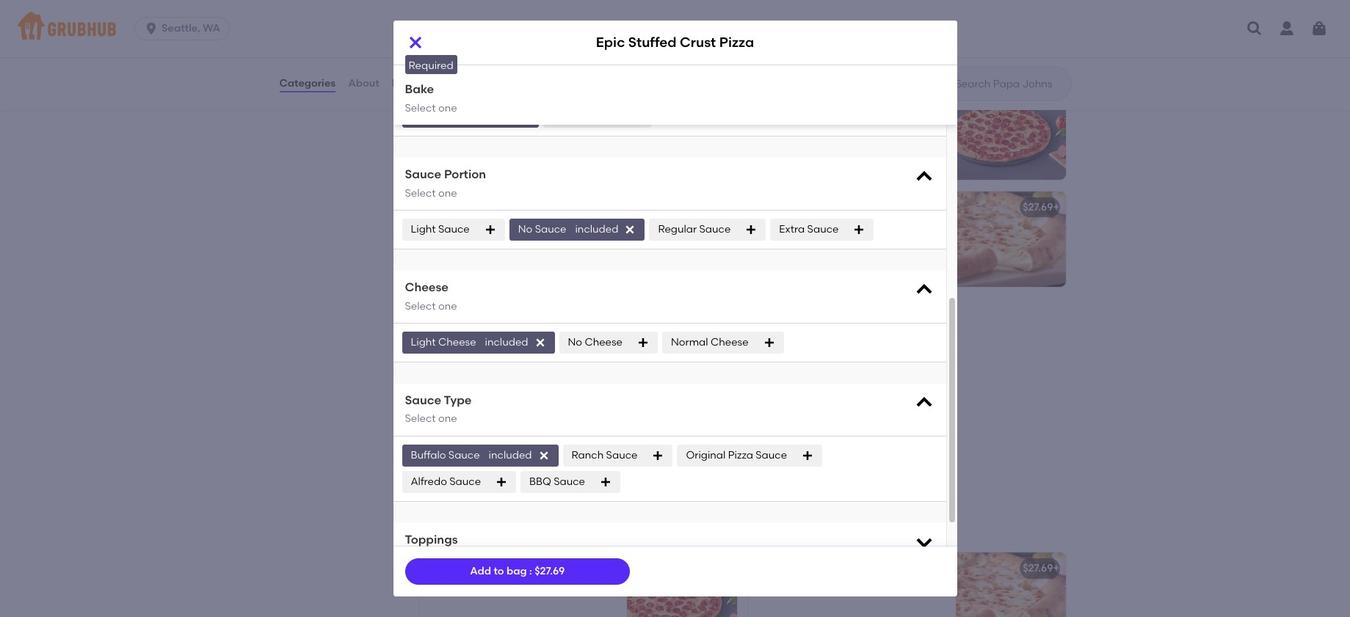 Task type: vqa. For each thing, say whether or not it's contained in the screenshot.
Selection
yes



Task type: describe. For each thing, give the bounding box(es) containing it.
super hawaiian pizza
[[428, 94, 538, 107]]

crust inside button
[[490, 407, 518, 420]]

shaq- inside button
[[428, 563, 459, 575]]

about
[[348, 77, 379, 89]]

cheese select one
[[405, 281, 457, 312]]

shaq-a-roni pizza for bottom the shaq-a-roni pizza image
[[428, 563, 521, 575]]

a- for bottom the shaq-a-roni pizza image
[[459, 563, 470, 575]]

normal
[[671, 336, 708, 349]]

2 horizontal spatial stuffed
[[782, 201, 818, 214]]

1 bake select one from the top
[[405, 55, 457, 87]]

hawaiian
[[460, 94, 509, 107]]

bag
[[507, 565, 527, 578]]

sauce type select one
[[405, 393, 472, 425]]

sauce for extra sauce
[[807, 223, 839, 236]]

2 $27.69 + from the top
[[1023, 563, 1060, 575]]

included for sauce type
[[489, 449, 532, 462]]

shaq-a-roni pizza for the middle the shaq-a-roni pizza image
[[428, 201, 521, 214]]

bbq sauce
[[529, 475, 585, 488]]

buffalo sauce
[[411, 449, 480, 462]]

sauce for light sauce
[[438, 223, 470, 236]]

sauce for regular sauce
[[699, 223, 731, 236]]

ordered
[[443, 370, 483, 383]]

one inside the cheese select one
[[438, 300, 457, 312]]

2 vertical spatial shaq-a-roni pizza image
[[627, 553, 737, 618]]

grubhub
[[500, 370, 545, 383]]

1 select from the top
[[405, 74, 436, 87]]

best sellers most ordered on grubhub
[[417, 350, 545, 383]]

wa
[[203, 22, 220, 35]]

1 horizontal spatial $19.29 +
[[1024, 94, 1060, 107]]

included for bake
[[470, 110, 513, 123]]

select inside sauce type select one
[[405, 413, 436, 425]]

2 bake select one from the top
[[405, 82, 457, 114]]

no for cheese
[[568, 336, 582, 349]]

select inside the cheese select one
[[405, 300, 436, 312]]

light for select
[[411, 336, 436, 349]]

categories
[[279, 77, 336, 89]]

one inside sauce portion select one
[[438, 187, 457, 200]]

buffalo
[[411, 449, 446, 462]]

ranch
[[572, 449, 604, 462]]

ranch sauce
[[572, 449, 638, 462]]

original pizza sauce
[[686, 449, 787, 462]]

the works pizza image
[[956, 0, 1066, 73]]

1 horizontal spatial epic stuffed crust pizza
[[596, 34, 754, 51]]

included for cheese
[[485, 336, 528, 349]]

select inside sauce portion select one
[[405, 187, 436, 200]]

light for portion
[[411, 223, 436, 236]]

0 vertical spatial shaq-a-roni pizza image
[[956, 84, 1066, 180]]

$19.29 for top the shaq-a-roni pizza image
[[1024, 94, 1053, 107]]

no cheese
[[568, 336, 623, 349]]

2 horizontal spatial crust
[[821, 201, 848, 214]]

light sauce
[[411, 223, 470, 236]]

most
[[417, 370, 441, 383]]

toppings
[[405, 533, 458, 547]]

categories button
[[279, 57, 336, 110]]

well
[[411, 110, 432, 123]]

sellers
[[454, 350, 506, 368]]

sauce inside sauce portion select one
[[405, 168, 441, 182]]

add to bag : $27.69
[[470, 565, 565, 578]]

the meats pizza image
[[627, 0, 737, 73]]

2 bake from the top
[[405, 82, 434, 96]]

sauce for buffalo sauce
[[449, 449, 480, 462]]

no for sauce portion
[[518, 223, 533, 236]]

0 vertical spatial crust
[[680, 34, 716, 51]]

cheese for light
[[438, 336, 476, 349]]

1 $27.69 + from the top
[[1023, 201, 1060, 214]]

Search Papa Johns search field
[[954, 77, 1067, 91]]



Task type: locate. For each thing, give the bounding box(es) containing it.
2 vertical spatial crust
[[490, 407, 518, 420]]

cheese for normal
[[711, 336, 749, 349]]

1 light from the top
[[411, 223, 436, 236]]

svg image inside seattle, wa button
[[144, 21, 159, 36]]

1 vertical spatial no
[[568, 336, 582, 349]]

sauce portion select one
[[405, 168, 486, 200]]

reviews button
[[391, 57, 433, 110]]

2 vertical spatial stuffed
[[451, 407, 488, 420]]

1 vertical spatial epic stuffed crust pizza image
[[628, 395, 738, 490]]

+
[[1053, 94, 1060, 107], [724, 201, 731, 214], [1053, 201, 1060, 214], [1053, 563, 1060, 575]]

2 select from the top
[[405, 102, 436, 114]]

best
[[417, 350, 451, 368]]

2 light from the top
[[411, 336, 436, 349]]

super
[[428, 94, 458, 107]]

one down type
[[438, 413, 457, 425]]

shaq-a-roni pizza inside button
[[428, 563, 521, 575]]

1 horizontal spatial no
[[568, 336, 582, 349]]

select up buffalo
[[405, 413, 436, 425]]

sauce inside sauce type select one
[[405, 393, 441, 407]]

4 select from the top
[[405, 300, 436, 312]]

0 vertical spatial a-
[[459, 201, 470, 214]]

seattle, wa
[[162, 22, 220, 35]]

0 vertical spatial roni
[[470, 201, 492, 214]]

a- left to
[[459, 563, 470, 575]]

1 horizontal spatial epic
[[596, 34, 625, 51]]

3 select from the top
[[405, 187, 436, 200]]

regular sauce
[[658, 223, 731, 236]]

select up light cheese
[[405, 300, 436, 312]]

included
[[470, 110, 513, 123], [575, 223, 619, 236], [485, 336, 528, 349], [489, 449, 532, 462]]

sauce for bbq sauce
[[554, 475, 585, 488]]

add
[[470, 565, 491, 578]]

:
[[529, 565, 532, 578]]

super hawaiian pizza button
[[420, 84, 737, 180]]

$19.29 + down search papa johns search field
[[1024, 94, 1060, 107]]

stuffed
[[628, 34, 677, 51], [782, 201, 818, 214], [451, 407, 488, 420]]

one up super
[[438, 74, 457, 87]]

alfredo
[[411, 475, 447, 488]]

2 vertical spatial epic stuffed crust pizza
[[427, 407, 547, 420]]

pizza
[[719, 34, 754, 51], [511, 94, 538, 107], [495, 201, 521, 214], [851, 201, 877, 214], [520, 407, 547, 420], [728, 449, 753, 462], [495, 563, 521, 575]]

seattle, wa button
[[134, 17, 236, 40]]

select down 'required'
[[405, 74, 436, 87]]

2 vertical spatial epic stuffed crust pizza image
[[956, 553, 1066, 618]]

$19.29 up regular sauce at the top
[[695, 201, 724, 214]]

0 vertical spatial light
[[411, 223, 436, 236]]

included down hawaiian
[[470, 110, 513, 123]]

sauce for alfredo sauce
[[450, 475, 481, 488]]

epic stuffed crust pizza image
[[956, 192, 1066, 287], [628, 395, 738, 490], [956, 553, 1066, 618]]

2 one from the top
[[438, 102, 457, 114]]

shaq- down toppings
[[428, 563, 459, 575]]

1 horizontal spatial crust
[[680, 34, 716, 51]]

featured selection
[[417, 519, 563, 537]]

1 roni from the top
[[470, 201, 492, 214]]

seattle,
[[162, 22, 200, 35]]

stuffed inside button
[[451, 407, 488, 420]]

on
[[485, 370, 498, 383]]

selection
[[491, 519, 563, 537]]

epic up extra
[[757, 201, 779, 214]]

reviews
[[392, 77, 433, 89]]

done
[[434, 110, 461, 123]]

0 vertical spatial $19.29
[[1024, 94, 1053, 107]]

no
[[518, 223, 533, 236], [568, 336, 582, 349]]

1 vertical spatial $27.69 +
[[1023, 563, 1060, 575]]

normal cheese
[[671, 336, 749, 349]]

shaq-a-roni pizza image
[[956, 84, 1066, 180], [627, 192, 737, 287], [627, 553, 737, 618]]

1 vertical spatial shaq-a-roni pizza
[[428, 563, 521, 575]]

epic
[[596, 34, 625, 51], [757, 201, 779, 214], [427, 407, 449, 420]]

roni inside button
[[470, 563, 492, 575]]

sauce for ranch sauce
[[606, 449, 638, 462]]

0 horizontal spatial epic stuffed crust pizza
[[427, 407, 547, 420]]

1 vertical spatial shaq-
[[428, 563, 459, 575]]

1 vertical spatial epic
[[757, 201, 779, 214]]

2 shaq-a-roni pizza from the top
[[428, 563, 521, 575]]

2 roni from the top
[[470, 563, 492, 575]]

1 vertical spatial bake
[[405, 82, 434, 96]]

$19.29
[[1024, 94, 1053, 107], [695, 201, 724, 214]]

light down sauce portion select one
[[411, 223, 436, 236]]

to
[[494, 565, 504, 578]]

a-
[[459, 201, 470, 214], [459, 563, 470, 575]]

epic stuffed crust pizza inside button
[[427, 407, 547, 420]]

1 a- from the top
[[459, 201, 470, 214]]

1 shaq- from the top
[[428, 201, 459, 214]]

0 vertical spatial $19.29 +
[[1024, 94, 1060, 107]]

4 one from the top
[[438, 300, 457, 312]]

well done
[[411, 110, 461, 123]]

epic left the meats pizza image
[[596, 34, 625, 51]]

0 horizontal spatial crust
[[490, 407, 518, 420]]

main navigation navigation
[[0, 0, 1350, 57]]

required
[[409, 59, 454, 72]]

select
[[405, 74, 436, 87], [405, 102, 436, 114], [405, 187, 436, 200], [405, 300, 436, 312], [405, 413, 436, 425]]

roni left to
[[470, 563, 492, 575]]

light cheese
[[411, 336, 476, 349]]

1 shaq-a-roni pizza from the top
[[428, 201, 521, 214]]

$27.69 +
[[1023, 201, 1060, 214], [1023, 563, 1060, 575]]

1 one from the top
[[438, 74, 457, 87]]

shaq-
[[428, 201, 459, 214], [428, 563, 459, 575]]

0 horizontal spatial $19.29 +
[[695, 201, 731, 214]]

0 vertical spatial shaq-
[[428, 201, 459, 214]]

light up best
[[411, 336, 436, 349]]

svg image
[[1246, 20, 1264, 37], [1311, 20, 1328, 37], [144, 21, 159, 36], [406, 34, 424, 51], [519, 111, 530, 123], [914, 167, 934, 187], [624, 224, 636, 236], [534, 337, 546, 349], [637, 337, 649, 349], [763, 337, 775, 349], [802, 450, 814, 462], [496, 476, 507, 488], [600, 476, 612, 488]]

bake down 'required'
[[405, 82, 434, 96]]

original
[[686, 449, 726, 462]]

2 a- from the top
[[459, 563, 470, 575]]

extra sauce
[[779, 223, 839, 236]]

epic stuffed crust pizza
[[596, 34, 754, 51], [757, 201, 877, 214], [427, 407, 547, 420]]

3 one from the top
[[438, 187, 457, 200]]

1 vertical spatial epic stuffed crust pizza
[[757, 201, 877, 214]]

5 select from the top
[[405, 413, 436, 425]]

type
[[444, 393, 472, 407]]

0 vertical spatial shaq-a-roni pizza
[[428, 201, 521, 214]]

a- down sauce portion select one
[[459, 201, 470, 214]]

epic stuffed crust pizza button
[[418, 395, 738, 490]]

1 vertical spatial roni
[[470, 563, 492, 575]]

0 horizontal spatial stuffed
[[451, 407, 488, 420]]

0 vertical spatial $27.69 +
[[1023, 201, 1060, 214]]

included up the bbq
[[489, 449, 532, 462]]

portion
[[444, 168, 486, 182]]

2 horizontal spatial epic
[[757, 201, 779, 214]]

featured
[[417, 519, 487, 537]]

no sauce
[[518, 223, 566, 236]]

$27.69
[[1023, 201, 1053, 214], [1023, 563, 1053, 575], [535, 565, 565, 578]]

$19.29 down search papa johns search field
[[1024, 94, 1053, 107]]

shaq-a-roni pizza down featured selection
[[428, 563, 521, 575]]

cheese
[[405, 281, 449, 294], [438, 336, 476, 349], [585, 336, 623, 349], [711, 336, 749, 349]]

cheese for no
[[585, 336, 623, 349]]

shaq-a-roni pizza button
[[420, 553, 737, 618]]

about button
[[347, 57, 380, 110]]

a- inside button
[[459, 563, 470, 575]]

included up sellers
[[485, 336, 528, 349]]

one inside sauce type select one
[[438, 413, 457, 425]]

0 vertical spatial epic stuffed crust pizza
[[596, 34, 754, 51]]

bake select one
[[405, 55, 457, 87], [405, 82, 457, 114]]

epic down most
[[427, 407, 449, 420]]

one up light cheese
[[438, 300, 457, 312]]

1 vertical spatial shaq-a-roni pizza image
[[627, 192, 737, 287]]

0 vertical spatial bake
[[405, 55, 434, 69]]

bake up reviews
[[405, 55, 434, 69]]

$19.29 for the middle the shaq-a-roni pizza image
[[695, 201, 724, 214]]

$19.29 + up regular sauce at the top
[[695, 201, 731, 214]]

0 vertical spatial epic
[[596, 34, 625, 51]]

0 horizontal spatial no
[[518, 223, 533, 236]]

crust
[[680, 34, 716, 51], [821, 201, 848, 214], [490, 407, 518, 420]]

$19.29 +
[[1024, 94, 1060, 107], [695, 201, 731, 214]]

one
[[438, 74, 457, 87], [438, 102, 457, 114], [438, 187, 457, 200], [438, 300, 457, 312], [438, 413, 457, 425]]

sauce
[[405, 168, 441, 182], [438, 223, 470, 236], [535, 223, 566, 236], [699, 223, 731, 236], [807, 223, 839, 236], [405, 393, 441, 407], [449, 449, 480, 462], [606, 449, 638, 462], [756, 449, 787, 462], [450, 475, 481, 488], [554, 475, 585, 488]]

2 horizontal spatial epic stuffed crust pizza
[[757, 201, 877, 214]]

extra
[[779, 223, 805, 236]]

1 horizontal spatial $19.29
[[1024, 94, 1053, 107]]

epic inside button
[[427, 407, 449, 420]]

1 horizontal spatial stuffed
[[628, 34, 677, 51]]

included right the no sauce
[[575, 223, 619, 236]]

select up "light sauce"
[[405, 187, 436, 200]]

2 shaq- from the top
[[428, 563, 459, 575]]

alfredo sauce
[[411, 475, 481, 488]]

svg image
[[484, 224, 496, 236], [746, 224, 757, 236], [854, 224, 865, 236], [914, 280, 934, 300], [914, 393, 934, 413], [538, 450, 550, 462], [652, 450, 664, 462], [914, 532, 934, 553]]

shaq-a-roni pizza down portion
[[428, 201, 521, 214]]

0 horizontal spatial epic
[[427, 407, 449, 420]]

1 vertical spatial crust
[[821, 201, 848, 214]]

2 vertical spatial epic
[[427, 407, 449, 420]]

1 vertical spatial stuffed
[[782, 201, 818, 214]]

shaq-a-roni pizza
[[428, 201, 521, 214], [428, 563, 521, 575]]

bbq
[[529, 475, 551, 488]]

0 vertical spatial epic stuffed crust pizza image
[[956, 192, 1066, 287]]

cheese inside the cheese select one
[[405, 281, 449, 294]]

shaq- up "light sauce"
[[428, 201, 459, 214]]

1 vertical spatial $19.29 +
[[695, 201, 731, 214]]

super hawaiian pizza image
[[627, 84, 737, 180]]

a- for the middle the shaq-a-roni pizza image
[[459, 201, 470, 214]]

light
[[411, 223, 436, 236], [411, 336, 436, 349]]

one right well
[[438, 102, 457, 114]]

1 vertical spatial $19.29
[[695, 201, 724, 214]]

0 vertical spatial stuffed
[[628, 34, 677, 51]]

sauce for no sauce
[[535, 223, 566, 236]]

1 vertical spatial a-
[[459, 563, 470, 575]]

regular
[[658, 223, 697, 236]]

one down portion
[[438, 187, 457, 200]]

roni for bottom the shaq-a-roni pizza image
[[470, 563, 492, 575]]

1 vertical spatial light
[[411, 336, 436, 349]]

roni for the middle the shaq-a-roni pizza image
[[470, 201, 492, 214]]

0 horizontal spatial $19.29
[[695, 201, 724, 214]]

roni down portion
[[470, 201, 492, 214]]

0 vertical spatial no
[[518, 223, 533, 236]]

bake
[[405, 55, 434, 69], [405, 82, 434, 96]]

roni
[[470, 201, 492, 214], [470, 563, 492, 575]]

select down reviews
[[405, 102, 436, 114]]

5 one from the top
[[438, 413, 457, 425]]

1 bake from the top
[[405, 55, 434, 69]]



